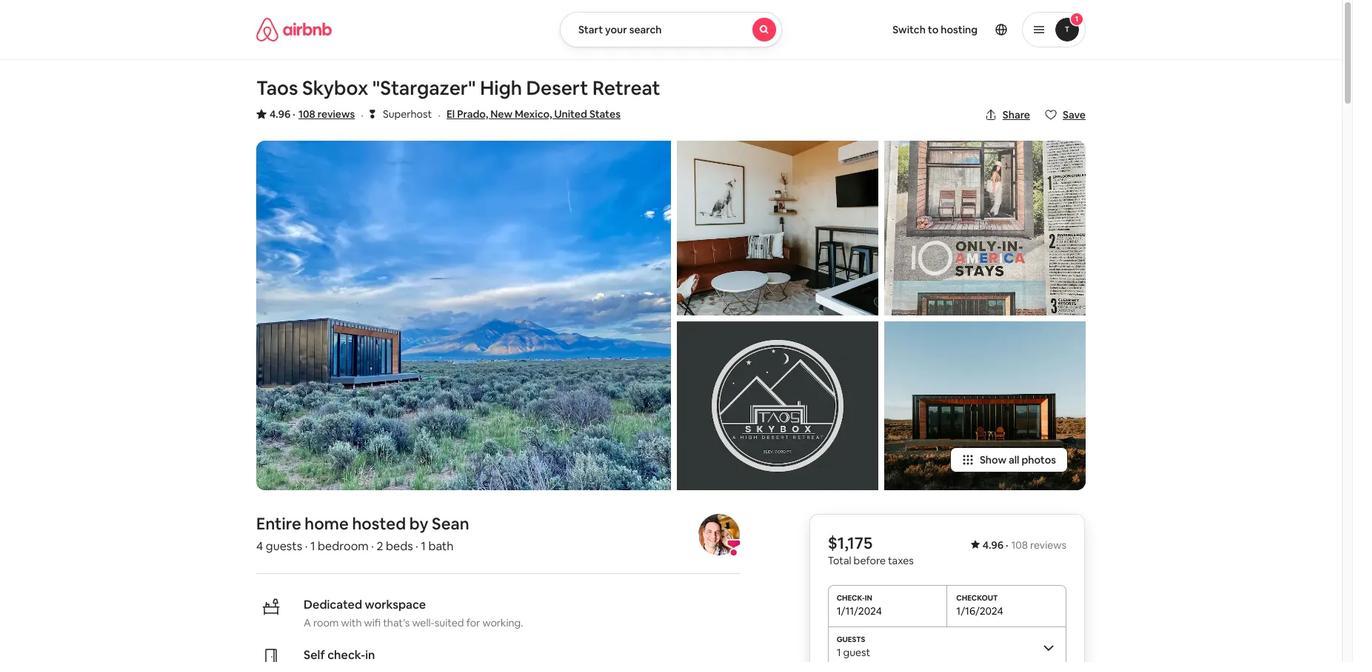 Task type: vqa. For each thing, say whether or not it's contained in the screenshot.
Bed & breakfasts
no



Task type: locate. For each thing, give the bounding box(es) containing it.
1 horizontal spatial 4.96
[[983, 539, 1004, 552]]

reviews
[[318, 107, 355, 121], [1030, 539, 1067, 552]]

taos skybox "stargazer" high desert retreat image 1 image
[[256, 141, 671, 491]]

working.
[[482, 617, 523, 630]]

0 vertical spatial reviews
[[318, 107, 355, 121]]

a
[[304, 617, 311, 630]]

󰀃
[[370, 107, 375, 121]]

4.96 · 108 reviews
[[270, 107, 355, 121], [983, 539, 1067, 552]]

start your search
[[578, 23, 662, 36]]

4.96
[[270, 107, 291, 121], [983, 539, 1004, 552]]

save button
[[1039, 102, 1092, 127]]

0 vertical spatial 4.96 · 108 reviews
[[270, 107, 355, 121]]

0 vertical spatial 4.96
[[270, 107, 291, 121]]

bath
[[428, 539, 454, 554]]

108
[[298, 107, 315, 121], [1011, 539, 1028, 552]]

room
[[313, 617, 339, 630]]

2
[[377, 539, 383, 554]]

sean is a superhost. learn more about sean. image
[[699, 514, 740, 556], [699, 514, 740, 556]]

1 vertical spatial 4.96 · 108 reviews
[[983, 539, 1067, 552]]

retreat
[[592, 76, 660, 101]]

skybox
[[302, 76, 368, 101]]

start
[[578, 23, 603, 36]]

home
[[305, 514, 349, 534]]

1 inside popup button
[[837, 646, 841, 659]]

superhost
[[383, 107, 432, 121]]

prado,
[[457, 107, 488, 121]]

all
[[1009, 454, 1019, 467]]

entire home hosted by sean 4 guests · 1 bedroom · 2 beds · 1 bath
[[256, 514, 469, 554]]

1 horizontal spatial reviews
[[1030, 539, 1067, 552]]

1 vertical spatial reviews
[[1030, 539, 1067, 552]]

new
[[490, 107, 513, 121]]

to
[[928, 23, 939, 36]]

0 horizontal spatial 4.96 · 108 reviews
[[270, 107, 355, 121]]

dedicated
[[304, 597, 362, 613]]

switch
[[893, 23, 926, 36]]

mexico,
[[515, 107, 552, 121]]

1
[[1075, 14, 1079, 24], [310, 539, 315, 554], [421, 539, 426, 554], [837, 646, 841, 659]]

workspace
[[365, 597, 426, 613]]

share button
[[979, 102, 1036, 127]]

0 horizontal spatial reviews
[[318, 107, 355, 121]]

0 horizontal spatial 108
[[298, 107, 315, 121]]

well-
[[412, 617, 435, 630]]

el
[[447, 107, 455, 121]]

before
[[854, 554, 886, 568]]

guest
[[843, 646, 870, 659]]

108 reviews button
[[298, 107, 355, 121]]

wifi
[[364, 617, 381, 630]]

1 horizontal spatial 108
[[1011, 539, 1028, 552]]

for
[[466, 617, 480, 630]]

4.96 up 1/16/2024
[[983, 539, 1004, 552]]

by sean
[[409, 514, 469, 534]]

taos skybox "stargazer" high desert retreat image 2 image
[[677, 141, 878, 316]]

hosted
[[352, 514, 406, 534]]

1 horizontal spatial 4.96 · 108 reviews
[[983, 539, 1067, 552]]

taos skybox "stargazer" high desert retreat image 5 image
[[884, 322, 1086, 491]]

photos
[[1022, 454, 1056, 467]]

4.96 down taos
[[270, 107, 291, 121]]

guests
[[266, 539, 302, 554]]

$1,175 total before taxes
[[828, 533, 914, 568]]

1 guest button
[[828, 627, 1067, 662]]

dedicated workspace a room with wifi that's well-suited for working.
[[304, 597, 523, 630]]

·
[[293, 107, 295, 121], [361, 107, 364, 123], [438, 107, 441, 123], [305, 539, 308, 554], [371, 539, 374, 554], [416, 539, 418, 554], [1006, 539, 1008, 552]]

entire
[[256, 514, 301, 534]]

show
[[980, 454, 1007, 467]]



Task type: describe. For each thing, give the bounding box(es) containing it.
start your search button
[[560, 12, 782, 47]]

states
[[589, 107, 621, 121]]

taxes
[[888, 554, 914, 568]]

beds
[[386, 539, 413, 554]]

switch to hosting link
[[884, 14, 987, 45]]

show all photos
[[980, 454, 1056, 467]]

0 vertical spatial 108
[[298, 107, 315, 121]]

high
[[480, 76, 522, 101]]

"stargazer"
[[372, 76, 476, 101]]

profile element
[[800, 0, 1086, 59]]

your
[[605, 23, 627, 36]]

· el prado, new mexico, united states
[[438, 107, 621, 123]]

desert
[[526, 76, 588, 101]]

1 vertical spatial 108
[[1011, 539, 1028, 552]]

switch to hosting
[[893, 23, 978, 36]]

1 vertical spatial 4.96
[[983, 539, 1004, 552]]

0 horizontal spatial 4.96
[[270, 107, 291, 121]]

taos
[[256, 76, 298, 101]]

bedroom
[[318, 539, 369, 554]]

search
[[629, 23, 662, 36]]

1 guest
[[837, 646, 870, 659]]

taos skybox "stargazer" high desert retreat image 4 image
[[884, 141, 1086, 316]]

show all photos button
[[950, 448, 1068, 473]]

1 button
[[1022, 12, 1086, 47]]

el prado, new mexico, united states button
[[447, 105, 621, 123]]

Start your search search field
[[560, 12, 782, 47]]

share
[[1003, 108, 1030, 121]]

save
[[1063, 108, 1086, 121]]

$1,175
[[828, 533, 873, 554]]

4
[[256, 539, 263, 554]]

taos skybox "stargazer" high desert retreat
[[256, 76, 660, 101]]

taos skybox "stargazer" high desert retreat image 3 image
[[677, 322, 878, 491]]

that's
[[383, 617, 410, 630]]

united
[[554, 107, 587, 121]]

1/11/2024
[[837, 605, 882, 618]]

1/16/2024
[[956, 605, 1003, 618]]

1 inside dropdown button
[[1075, 14, 1079, 24]]

hosting
[[941, 23, 978, 36]]

suited
[[435, 617, 464, 630]]

with
[[341, 617, 362, 630]]

total
[[828, 554, 851, 568]]



